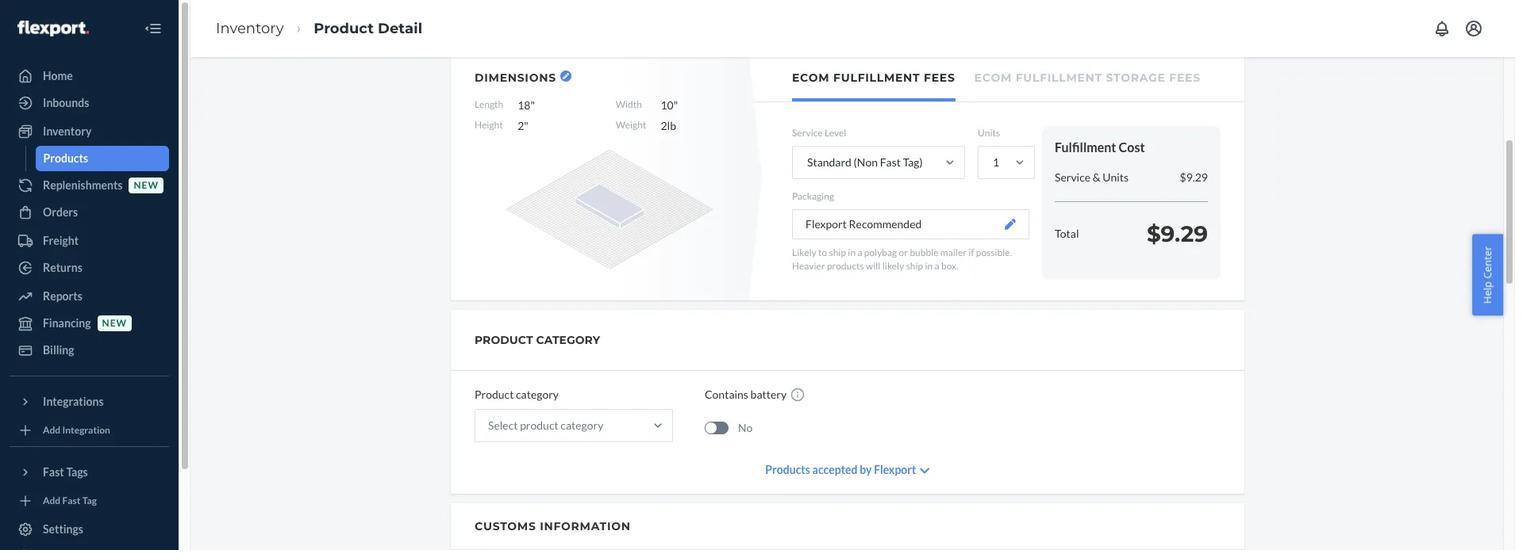 Task type: vqa. For each thing, say whether or not it's contained in the screenshot.
Items
no



Task type: describe. For each thing, give the bounding box(es) containing it.
0 vertical spatial category
[[516, 388, 559, 402]]

weight
[[616, 119, 646, 131]]

financing
[[43, 317, 91, 330]]

box.
[[941, 261, 958, 273]]

likely
[[792, 247, 816, 259]]

1
[[993, 156, 999, 169]]

2 vertical spatial fast
[[62, 496, 81, 507]]

inbounds link
[[10, 90, 169, 116]]

inventory inside breadcrumbs navigation
[[216, 20, 284, 37]]

pencil alt image
[[563, 73, 569, 79]]

close navigation image
[[144, 19, 163, 38]]

add fast tag link
[[10, 492, 169, 511]]

products link
[[35, 146, 169, 171]]

center
[[1481, 247, 1495, 279]]

pen image
[[1005, 219, 1016, 230]]

service for service level
[[792, 127, 823, 139]]

" for 10 " height
[[674, 98, 678, 112]]

category
[[536, 333, 600, 348]]

ecom fulfillment storage fees
[[974, 71, 1201, 85]]

products for products
[[43, 152, 88, 165]]

fees inside "ecom fulfillment fees" tab
[[924, 71, 955, 85]]

product for product category
[[475, 388, 514, 402]]

possible.
[[976, 247, 1012, 259]]

inbounds
[[43, 96, 89, 110]]

fast tags
[[43, 466, 88, 479]]

service & units
[[1055, 171, 1129, 184]]

freight
[[43, 234, 79, 248]]

tab list containing ecom fulfillment fees
[[754, 55, 1244, 102]]

ecom fulfillment fees tab
[[792, 55, 955, 102]]

fulfillment for storage
[[1016, 71, 1102, 85]]

18 "
[[518, 98, 535, 112]]

height
[[475, 119, 503, 131]]

contains
[[705, 388, 748, 402]]

accepted
[[812, 464, 858, 477]]

billing link
[[10, 338, 169, 364]]

flexport recommended button
[[792, 210, 1029, 240]]

open notifications image
[[1433, 19, 1452, 38]]

likely to ship in a polybag or bubble mailer if possible. heavier products will likely ship in a box.
[[792, 247, 1012, 273]]

products for products accepted by flexport
[[765, 464, 810, 477]]

home link
[[10, 63, 169, 89]]

length
[[475, 98, 503, 110]]

2 "
[[518, 119, 529, 133]]

information
[[540, 520, 631, 534]]

likely
[[882, 261, 904, 273]]

18
[[518, 98, 531, 112]]

inventory link inside breadcrumbs navigation
[[216, 20, 284, 37]]

to
[[818, 247, 827, 259]]

home
[[43, 69, 73, 83]]

products
[[827, 261, 864, 273]]

add fast tag
[[43, 496, 97, 507]]

new for financing
[[102, 318, 127, 330]]

help center button
[[1473, 235, 1503, 316]]

product category
[[475, 388, 559, 402]]

add for add integration
[[43, 425, 60, 437]]

level
[[825, 127, 846, 139]]

product detail
[[314, 20, 422, 37]]

add integration link
[[10, 421, 169, 440]]

2 lb
[[661, 119, 676, 133]]

new for replenishments
[[134, 180, 159, 192]]

2 for lb
[[661, 119, 667, 133]]

product for product detail
[[314, 20, 374, 37]]

1 horizontal spatial category
[[561, 419, 603, 433]]

1 horizontal spatial a
[[935, 261, 939, 273]]

customs
[[475, 520, 536, 534]]

no
[[738, 421, 753, 435]]

fulfillment up service & units
[[1055, 140, 1116, 155]]

2 for "
[[518, 119, 524, 133]]

fulfillment for fees
[[833, 71, 920, 85]]

battery
[[751, 388, 787, 402]]

tag)
[[903, 156, 923, 169]]

customs information
[[475, 520, 631, 534]]

select product category
[[488, 419, 603, 433]]

reports link
[[10, 284, 169, 310]]

will
[[866, 261, 881, 273]]

freight link
[[10, 229, 169, 254]]

fulfillment cost
[[1055, 140, 1145, 155]]

product category
[[475, 333, 600, 348]]

$9.29 for service & units
[[1180, 171, 1208, 184]]

ecom fulfillment fees
[[792, 71, 955, 85]]

by
[[860, 464, 872, 477]]

" for 2 "
[[524, 119, 529, 133]]

packaging
[[792, 191, 834, 202]]

orders link
[[10, 200, 169, 225]]

lb
[[667, 119, 676, 133]]

inventory inside inventory link
[[43, 125, 92, 138]]



Task type: locate. For each thing, give the bounding box(es) containing it.
select
[[488, 419, 518, 433]]

fulfillment left storage
[[1016, 71, 1102, 85]]

0 vertical spatial products
[[43, 152, 88, 165]]

service for service & units
[[1055, 171, 1091, 184]]

" for 18 "
[[531, 98, 535, 112]]

products accepted by flexport
[[765, 464, 916, 477]]

returns link
[[10, 256, 169, 281]]

1 horizontal spatial product
[[475, 388, 514, 402]]

0 vertical spatial fast
[[880, 156, 901, 169]]

inventory
[[216, 20, 284, 37], [43, 125, 92, 138]]

0 horizontal spatial in
[[848, 247, 856, 259]]

new down the reports link
[[102, 318, 127, 330]]

standard
[[807, 156, 852, 169]]

add left integration
[[43, 425, 60, 437]]

bubble
[[910, 247, 939, 259]]

2 ecom from the left
[[974, 71, 1012, 85]]

10 " height
[[475, 98, 678, 131]]

detail
[[378, 20, 422, 37]]

product detail link
[[314, 20, 422, 37]]

ship
[[829, 247, 846, 259], [906, 261, 923, 273]]

1 horizontal spatial flexport
[[874, 464, 916, 477]]

product inside breadcrumbs navigation
[[314, 20, 374, 37]]

0 vertical spatial units
[[978, 127, 1000, 139]]

2 down 10
[[661, 119, 667, 133]]

open account menu image
[[1464, 19, 1483, 38]]

" up "lb"
[[674, 98, 678, 112]]

replenishments
[[43, 179, 123, 192]]

chevron down image
[[920, 466, 930, 477]]

1 horizontal spatial in
[[925, 261, 933, 273]]

cost
[[1119, 140, 1145, 155]]

fast tags button
[[10, 460, 169, 486]]

0 horizontal spatial "
[[524, 119, 529, 133]]

1 vertical spatial $9.29
[[1147, 221, 1208, 248]]

0 horizontal spatial flexport
[[806, 218, 847, 231]]

product
[[520, 419, 558, 433]]

0 horizontal spatial ship
[[829, 247, 846, 259]]

1 vertical spatial in
[[925, 261, 933, 273]]

if
[[969, 247, 974, 259]]

orders
[[43, 206, 78, 219]]

0 horizontal spatial product
[[314, 20, 374, 37]]

dimensions
[[475, 71, 556, 85]]

products up replenishments
[[43, 152, 88, 165]]

service
[[792, 127, 823, 139], [1055, 171, 1091, 184]]

$9.29
[[1180, 171, 1208, 184], [1147, 221, 1208, 248]]

service level
[[792, 127, 846, 139]]

a
[[857, 247, 862, 259], [935, 261, 939, 273]]

0 horizontal spatial inventory link
[[10, 119, 169, 144]]

0 horizontal spatial inventory
[[43, 125, 92, 138]]

1 vertical spatial ship
[[906, 261, 923, 273]]

2 down 18
[[518, 119, 524, 133]]

integrations
[[43, 395, 104, 409]]

0 vertical spatial new
[[134, 180, 159, 192]]

flexport
[[806, 218, 847, 231], [874, 464, 916, 477]]

new down the products link
[[134, 180, 159, 192]]

fast inside dropdown button
[[43, 466, 64, 479]]

" inside the '10 " height'
[[674, 98, 678, 112]]

0 vertical spatial $9.29
[[1180, 171, 1208, 184]]

1 vertical spatial fast
[[43, 466, 64, 479]]

in
[[848, 247, 856, 259], [925, 261, 933, 273]]

0 vertical spatial inventory
[[216, 20, 284, 37]]

recommended
[[849, 218, 922, 231]]

1 horizontal spatial ecom
[[974, 71, 1012, 85]]

mailer
[[940, 247, 967, 259]]

1 vertical spatial new
[[102, 318, 127, 330]]

1 vertical spatial inventory
[[43, 125, 92, 138]]

1 vertical spatial service
[[1055, 171, 1091, 184]]

product
[[475, 333, 533, 348]]

settings
[[43, 523, 83, 537]]

0 horizontal spatial new
[[102, 318, 127, 330]]

category right product
[[561, 419, 603, 433]]

billing
[[43, 344, 74, 357]]

2
[[518, 119, 524, 133], [661, 119, 667, 133]]

0 horizontal spatial a
[[857, 247, 862, 259]]

1 horizontal spatial 2
[[661, 119, 667, 133]]

flexport logo image
[[17, 20, 89, 36]]

0 horizontal spatial category
[[516, 388, 559, 402]]

1 horizontal spatial products
[[765, 464, 810, 477]]

1 add from the top
[[43, 425, 60, 437]]

1 horizontal spatial inventory
[[216, 20, 284, 37]]

1 horizontal spatial fees
[[1169, 71, 1201, 85]]

0 vertical spatial inventory link
[[216, 20, 284, 37]]

1 vertical spatial a
[[935, 261, 939, 273]]

" down 18 "
[[524, 119, 529, 133]]

heavier
[[792, 261, 825, 273]]

ecom for ecom fulfillment fees
[[792, 71, 830, 85]]

"
[[531, 98, 535, 112], [674, 98, 678, 112], [524, 119, 529, 133]]

fast left the tag on the left
[[62, 496, 81, 507]]

standard (non fast tag)
[[807, 156, 923, 169]]

$9.29 for total
[[1147, 221, 1208, 248]]

integration
[[62, 425, 110, 437]]

storage
[[1106, 71, 1166, 85]]

0 vertical spatial service
[[792, 127, 823, 139]]

1 vertical spatial flexport
[[874, 464, 916, 477]]

1 horizontal spatial ship
[[906, 261, 923, 273]]

help center
[[1481, 247, 1495, 304]]

ship down bubble
[[906, 261, 923, 273]]

1 vertical spatial add
[[43, 496, 60, 507]]

integrations button
[[10, 390, 169, 415]]

add
[[43, 425, 60, 437], [43, 496, 60, 507]]

reports
[[43, 290, 82, 303]]

1 horizontal spatial "
[[531, 98, 535, 112]]

ecom fulfillment storage fees tab
[[974, 55, 1201, 98]]

products left accepted
[[765, 464, 810, 477]]

fast left the tag)
[[880, 156, 901, 169]]

product up select
[[475, 388, 514, 402]]

0 vertical spatial flexport
[[806, 218, 847, 231]]

1 horizontal spatial units
[[1103, 171, 1129, 184]]

new
[[134, 180, 159, 192], [102, 318, 127, 330]]

0 horizontal spatial units
[[978, 127, 1000, 139]]

fulfillment
[[833, 71, 920, 85], [1016, 71, 1102, 85], [1055, 140, 1116, 155]]

total
[[1055, 227, 1079, 240]]

0 horizontal spatial 2
[[518, 119, 524, 133]]

0 vertical spatial add
[[43, 425, 60, 437]]

contains battery
[[705, 388, 787, 402]]

0 vertical spatial product
[[314, 20, 374, 37]]

2 2 from the left
[[661, 119, 667, 133]]

tags
[[66, 466, 88, 479]]

ship right to
[[829, 247, 846, 259]]

product left the detail
[[314, 20, 374, 37]]

flexport right by
[[874, 464, 916, 477]]

ecom for ecom fulfillment storage fees
[[974, 71, 1012, 85]]

service left level
[[792, 127, 823, 139]]

add integration
[[43, 425, 110, 437]]

1 horizontal spatial service
[[1055, 171, 1091, 184]]

width
[[616, 98, 642, 110]]

0 vertical spatial in
[[848, 247, 856, 259]]

in up products
[[848, 247, 856, 259]]

in down bubble
[[925, 261, 933, 273]]

add up 'settings'
[[43, 496, 60, 507]]

1 ecom from the left
[[792, 71, 830, 85]]

tab list
[[754, 55, 1244, 102]]

settings link
[[10, 517, 169, 543]]

0 vertical spatial a
[[857, 247, 862, 259]]

category up product
[[516, 388, 559, 402]]

1 vertical spatial inventory link
[[10, 119, 169, 144]]

product
[[314, 20, 374, 37], [475, 388, 514, 402]]

1 2 from the left
[[518, 119, 524, 133]]

units
[[978, 127, 1000, 139], [1103, 171, 1129, 184]]

&
[[1093, 171, 1100, 184]]

0 horizontal spatial service
[[792, 127, 823, 139]]

tag
[[82, 496, 97, 507]]

1 horizontal spatial inventory link
[[216, 20, 284, 37]]

1 vertical spatial units
[[1103, 171, 1129, 184]]

1 vertical spatial category
[[561, 419, 603, 433]]

2 horizontal spatial "
[[674, 98, 678, 112]]

flexport up to
[[806, 218, 847, 231]]

ecom
[[792, 71, 830, 85], [974, 71, 1012, 85]]

service left &
[[1055, 171, 1091, 184]]

1 vertical spatial products
[[765, 464, 810, 477]]

1 vertical spatial product
[[475, 388, 514, 402]]

products
[[43, 152, 88, 165], [765, 464, 810, 477]]

10
[[661, 98, 674, 112]]

flexport recommended
[[806, 218, 922, 231]]

a up products
[[857, 247, 862, 259]]

fees inside ecom fulfillment storage fees tab
[[1169, 71, 1201, 85]]

fast left tags
[[43, 466, 64, 479]]

" down dimensions
[[531, 98, 535, 112]]

1 horizontal spatial new
[[134, 180, 159, 192]]

add for add fast tag
[[43, 496, 60, 507]]

units up 1
[[978, 127, 1000, 139]]

2 fees from the left
[[1169, 71, 1201, 85]]

or
[[899, 247, 908, 259]]

units right &
[[1103, 171, 1129, 184]]

0 horizontal spatial ecom
[[792, 71, 830, 85]]

0 horizontal spatial products
[[43, 152, 88, 165]]

returns
[[43, 261, 82, 275]]

fees
[[924, 71, 955, 85], [1169, 71, 1201, 85]]

polybag
[[864, 247, 897, 259]]

a left box.
[[935, 261, 939, 273]]

help
[[1481, 282, 1495, 304]]

(non
[[854, 156, 878, 169]]

2 add from the top
[[43, 496, 60, 507]]

0 vertical spatial ship
[[829, 247, 846, 259]]

flexport inside button
[[806, 218, 847, 231]]

breadcrumbs navigation
[[203, 5, 435, 52]]

0 horizontal spatial fees
[[924, 71, 955, 85]]

fulfillment up level
[[833, 71, 920, 85]]

1 fees from the left
[[924, 71, 955, 85]]



